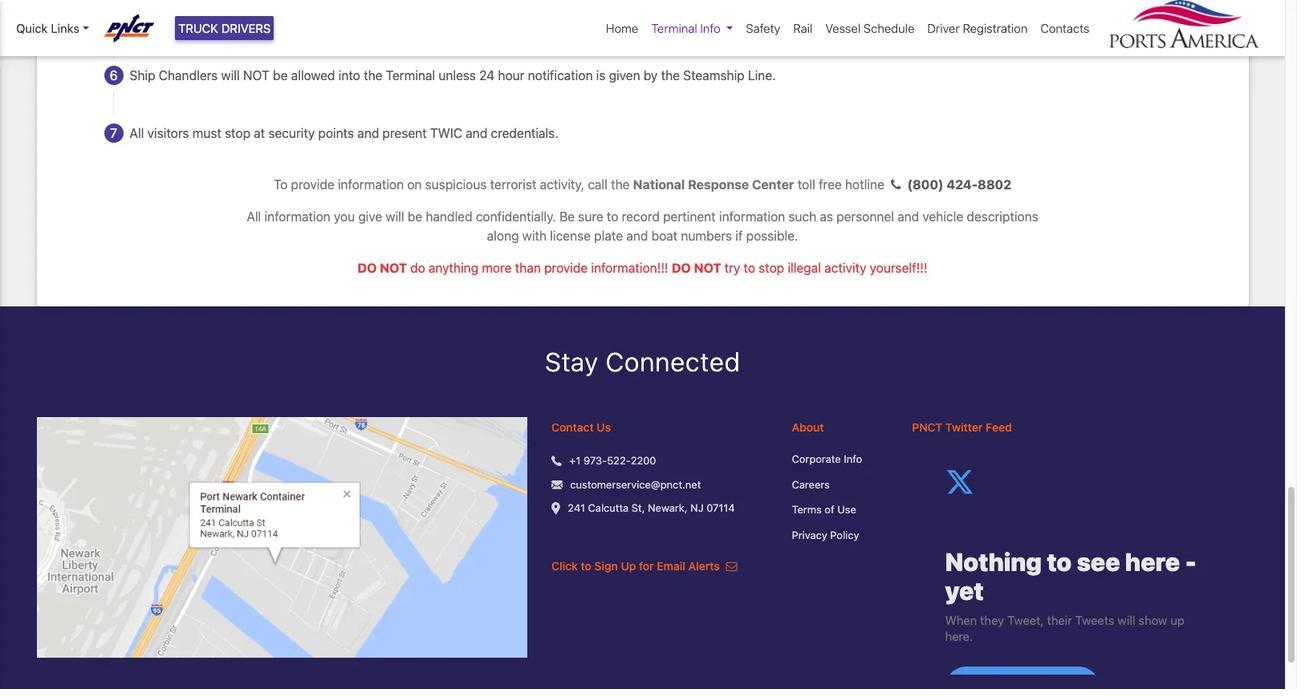 Task type: vqa. For each thing, say whether or not it's contained in the screenshot.
rightmost Launch link
no



Task type: locate. For each thing, give the bounding box(es) containing it.
who
[[177, 10, 201, 25]]

stop down possible.
[[759, 261, 785, 275]]

newark,
[[648, 502, 688, 515]]

2 vertical spatial be
[[408, 209, 423, 224]]

cooperate
[[402, 10, 461, 25]]

0 horizontal spatial with
[[464, 10, 489, 25]]

center
[[752, 177, 795, 192]]

information
[[338, 177, 404, 192], [265, 209, 331, 224], [720, 209, 786, 224]]

not
[[243, 68, 270, 82], [380, 261, 407, 275], [694, 261, 722, 275]]

+1
[[570, 455, 581, 468]]

points
[[318, 126, 354, 140]]

violates
[[204, 10, 249, 25]]

on
[[407, 177, 422, 192]]

0 vertical spatial stop
[[225, 126, 251, 140]]

2 vertical spatial will
[[386, 209, 405, 224]]

home link
[[600, 13, 645, 44]]

hotline
[[846, 177, 885, 192]]

to up plate
[[607, 209, 619, 224]]

feed
[[986, 421, 1013, 435]]

will right security,
[[546, 10, 565, 25]]

not left try
[[694, 261, 722, 275]]

1 vertical spatial provide
[[545, 261, 588, 275]]

be down the on
[[408, 209, 423, 224]]

off
[[641, 10, 657, 25]]

to left sign
[[581, 560, 592, 574]]

do left "do"
[[358, 261, 377, 275]]

1 horizontal spatial safety
[[746, 21, 781, 35]]

973-
[[584, 455, 607, 468]]

1 horizontal spatial be
[[408, 209, 423, 224]]

be left escorted
[[568, 10, 583, 25]]

1 vertical spatial info
[[844, 453, 863, 466]]

you
[[334, 209, 355, 224]]

vehicle
[[923, 209, 964, 224]]

national
[[633, 177, 685, 192]]

0 horizontal spatial info
[[701, 21, 721, 35]]

provide right "to"
[[291, 177, 335, 192]]

response
[[688, 177, 749, 192]]

credentials.
[[491, 126, 559, 140]]

not down drivers
[[243, 68, 270, 82]]

all for all visitors must stop at security points and present twic and credentials.
[[130, 126, 144, 140]]

will inside all information you give will be handled confidentially. be sure to record pertinent information such as personnel and vehicle descriptions along with license plate and boat numbers if possible.
[[386, 209, 405, 224]]

schedule
[[864, 21, 915, 35]]

1 vertical spatial stop
[[759, 261, 785, 275]]

information down "to"
[[265, 209, 331, 224]]

phone image
[[885, 178, 908, 191]]

connected
[[606, 347, 741, 377]]

to
[[274, 177, 288, 192]]

contacts
[[1041, 21, 1090, 35]]

to right refuses
[[387, 10, 398, 25]]

pnct twitter feed
[[913, 421, 1013, 435]]

customerservice@pnct.net
[[571, 478, 701, 491]]

will right chandlers
[[221, 68, 240, 82]]

twic
[[430, 126, 463, 140]]

with inside all information you give will be handled confidentially. be sure to record pertinent information such as personnel and vehicle descriptions along with license plate and boat numbers if possible.
[[523, 229, 547, 243]]

contact us
[[552, 421, 611, 435]]

24
[[480, 68, 495, 82]]

information up if
[[720, 209, 786, 224]]

0 vertical spatial provide
[[291, 177, 335, 192]]

stop left at
[[225, 126, 251, 140]]

0 vertical spatial terminal
[[652, 21, 698, 35]]

pnct
[[913, 421, 943, 435]]

yourself!!!
[[870, 261, 928, 275]]

0 vertical spatial info
[[701, 21, 721, 35]]

terminal right home
[[652, 21, 698, 35]]

anything
[[429, 261, 479, 275]]

0 horizontal spatial do
[[358, 261, 377, 275]]

not left "do"
[[380, 261, 407, 275]]

given
[[609, 68, 641, 82]]

2 horizontal spatial be
[[568, 10, 583, 25]]

to right try
[[744, 261, 756, 275]]

safety left 'rules'
[[252, 10, 290, 25]]

1 horizontal spatial provide
[[545, 261, 588, 275]]

0 horizontal spatial be
[[273, 68, 288, 82]]

0 horizontal spatial all
[[130, 126, 144, 140]]

truck
[[178, 21, 218, 35]]

1 horizontal spatial all
[[247, 209, 261, 224]]

provide
[[291, 177, 335, 192], [545, 261, 588, 275]]

1 horizontal spatial do
[[672, 261, 691, 275]]

0 horizontal spatial will
[[221, 68, 240, 82]]

possible.
[[747, 229, 799, 243]]

do down boat
[[672, 261, 691, 275]]

0 horizontal spatial stop
[[225, 126, 251, 140]]

and down "phone" image
[[898, 209, 920, 224]]

stay
[[545, 347, 599, 377]]

2 horizontal spatial will
[[546, 10, 565, 25]]

1 horizontal spatial info
[[844, 453, 863, 466]]

5
[[110, 10, 117, 25]]

nj
[[691, 502, 704, 515]]

terminal left unless
[[386, 68, 435, 82]]

with left security,
[[464, 10, 489, 25]]

1 horizontal spatial information
[[338, 177, 404, 192]]

plate
[[594, 229, 623, 243]]

click
[[552, 560, 578, 574]]

all information you give will be handled confidentially. be sure to record pertinent information such as personnel and vehicle descriptions along with license plate and boat numbers if possible.
[[247, 209, 1039, 243]]

info up steamship
[[701, 21, 721, 35]]

at
[[254, 126, 265, 140]]

1 vertical spatial with
[[523, 229, 547, 243]]

confidentially.
[[476, 209, 556, 224]]

1 horizontal spatial terminal
[[652, 21, 698, 35]]

with down confidentially.
[[523, 229, 547, 243]]

safety left rail
[[746, 21, 781, 35]]

present
[[383, 126, 427, 140]]

use
[[838, 504, 857, 517]]

1 vertical spatial terminal
[[386, 68, 435, 82]]

all inside all information you give will be handled confidentially. be sure to record pertinent information such as personnel and vehicle descriptions along with license plate and boat numbers if possible.
[[247, 209, 261, 224]]

stay connected
[[545, 347, 741, 377]]

information up "give"
[[338, 177, 404, 192]]

driver registration
[[928, 21, 1028, 35]]

visitors
[[147, 126, 189, 140]]

terminal
[[652, 21, 698, 35], [386, 68, 435, 82]]

1 vertical spatial all
[[247, 209, 261, 224]]

such
[[789, 209, 817, 224]]

descriptions
[[967, 209, 1039, 224]]

1 do from the left
[[358, 261, 377, 275]]

all
[[130, 126, 144, 140], [247, 209, 261, 224]]

vessel
[[826, 21, 861, 35]]

be left "allowed"
[[273, 68, 288, 82]]

toll
[[798, 177, 816, 192]]

info up careers "link"
[[844, 453, 863, 466]]

will right "give"
[[386, 209, 405, 224]]

more
[[482, 261, 512, 275]]

2200
[[631, 455, 657, 468]]

refuses
[[340, 10, 383, 25]]

0 vertical spatial all
[[130, 126, 144, 140]]

terms
[[792, 504, 822, 517]]

241 calcutta st, newark, nj 07114
[[568, 502, 735, 515]]

0 vertical spatial with
[[464, 10, 489, 25]]

will
[[546, 10, 565, 25], [221, 68, 240, 82], [386, 209, 405, 224]]

terms of use link
[[792, 503, 889, 519]]

click to sign up for email alerts
[[552, 560, 723, 574]]

corporate info link
[[792, 452, 889, 468]]

and right the points
[[358, 126, 379, 140]]

of
[[825, 504, 835, 517]]

be inside all information you give will be handled confidentially. be sure to record pertinent information such as personnel and vehicle descriptions along with license plate and boat numbers if possible.
[[408, 209, 423, 224]]

1 horizontal spatial with
[[523, 229, 547, 243]]

be
[[568, 10, 583, 25], [273, 68, 288, 82], [408, 209, 423, 224]]

do
[[358, 261, 377, 275], [672, 261, 691, 275]]

along
[[487, 229, 519, 243]]

to
[[387, 10, 398, 25], [607, 209, 619, 224], [744, 261, 756, 275], [581, 560, 592, 574]]

(800)
[[908, 177, 944, 192]]

1 horizontal spatial will
[[386, 209, 405, 224]]

provide down license
[[545, 261, 588, 275]]

safety inside the safety link
[[746, 21, 781, 35]]

suspicious
[[425, 177, 487, 192]]

license
[[550, 229, 591, 243]]

and right twic
[[466, 126, 488, 140]]

truck drivers link
[[175, 16, 274, 41]]



Task type: describe. For each thing, give the bounding box(es) containing it.
do not do anything more than provide information!!! do not try to stop illegal activity yourself!!!
[[358, 261, 928, 275]]

be
[[560, 209, 575, 224]]

allowed
[[291, 68, 335, 82]]

the right call
[[611, 177, 630, 192]]

7
[[110, 126, 117, 140]]

truck drivers
[[178, 21, 271, 35]]

to provide information on suspicious terrorist activity, call the national response center toll free hotline
[[274, 177, 885, 192]]

0 vertical spatial will
[[546, 10, 565, 25]]

privacy policy
[[792, 529, 860, 542]]

free
[[819, 177, 842, 192]]

pertinent
[[663, 209, 716, 224]]

6
[[110, 68, 118, 82]]

security,
[[492, 10, 543, 25]]

click to sign up for email alerts link
[[552, 560, 738, 574]]

(800) 424-8802
[[908, 177, 1012, 192]]

for
[[639, 560, 654, 574]]

illegal
[[788, 261, 822, 275]]

driver
[[928, 21, 960, 35]]

0 horizontal spatial information
[[265, 209, 331, 224]]

0 horizontal spatial provide
[[291, 177, 335, 192]]

anyone who violates safety rules or refuses to cooperate with security, will be escorted off the terminal.
[[130, 10, 736, 25]]

info for terminal info
[[701, 21, 721, 35]]

vessel schedule
[[826, 21, 915, 35]]

as
[[820, 209, 834, 224]]

07114
[[707, 502, 735, 515]]

numbers
[[681, 229, 733, 243]]

quick
[[16, 21, 48, 35]]

chandlers
[[159, 68, 218, 82]]

8802
[[978, 177, 1012, 192]]

rules
[[293, 10, 321, 25]]

contact
[[552, 421, 594, 435]]

ship
[[130, 68, 155, 82]]

links
[[51, 21, 79, 35]]

2 horizontal spatial not
[[694, 261, 722, 275]]

give
[[358, 209, 383, 224]]

the right the 'into'
[[364, 68, 383, 82]]

terminal.
[[683, 10, 736, 25]]

into
[[339, 68, 360, 82]]

email
[[657, 560, 686, 574]]

contacts link
[[1035, 13, 1097, 44]]

rail link
[[787, 13, 819, 44]]

registration
[[963, 21, 1028, 35]]

2 horizontal spatial information
[[720, 209, 786, 224]]

hour
[[498, 68, 525, 82]]

1 horizontal spatial stop
[[759, 261, 785, 275]]

info for corporate info
[[844, 453, 863, 466]]

security
[[269, 126, 315, 140]]

do
[[410, 261, 425, 275]]

handled
[[426, 209, 473, 224]]

and down record
[[627, 229, 648, 243]]

to inside all information you give will be handled confidentially. be sure to record pertinent information such as personnel and vehicle descriptions along with license plate and boat numbers if possible.
[[607, 209, 619, 224]]

than
[[515, 261, 541, 275]]

0 horizontal spatial not
[[243, 68, 270, 82]]

drivers
[[222, 21, 271, 35]]

home
[[606, 21, 639, 35]]

information!!!
[[591, 261, 669, 275]]

the right by
[[661, 68, 680, 82]]

0 horizontal spatial terminal
[[386, 68, 435, 82]]

privacy policy link
[[792, 528, 889, 544]]

all for all information you give will be handled confidentially. be sure to record pertinent information such as personnel and vehicle descriptions along with license plate and boat numbers if possible.
[[247, 209, 261, 224]]

terms of use
[[792, 504, 857, 517]]

sign
[[595, 560, 618, 574]]

personnel
[[837, 209, 895, 224]]

(800) 424-8802 link
[[885, 177, 1012, 192]]

twitter
[[946, 421, 983, 435]]

the right off
[[661, 10, 679, 25]]

envelope o image
[[726, 561, 738, 573]]

careers
[[792, 478, 830, 491]]

522-
[[607, 455, 631, 468]]

up
[[621, 560, 636, 574]]

call
[[588, 177, 608, 192]]

if
[[736, 229, 743, 243]]

privacy
[[792, 529, 828, 542]]

0 horizontal spatial safety
[[252, 10, 290, 25]]

quick links link
[[16, 19, 89, 37]]

anyone
[[130, 10, 173, 25]]

is
[[597, 68, 606, 82]]

corporate info
[[792, 453, 863, 466]]

careers link
[[792, 478, 889, 493]]

2 do from the left
[[672, 261, 691, 275]]

424-
[[947, 177, 978, 192]]

st,
[[632, 502, 645, 515]]

1 vertical spatial be
[[273, 68, 288, 82]]

by
[[644, 68, 658, 82]]

try
[[725, 261, 741, 275]]

sure
[[578, 209, 604, 224]]

escorted
[[586, 10, 638, 25]]

quick links
[[16, 21, 79, 35]]

vessel schedule link
[[819, 13, 922, 44]]

1 vertical spatial will
[[221, 68, 240, 82]]

1 horizontal spatial not
[[380, 261, 407, 275]]

corporate
[[792, 453, 842, 466]]

terminal info link
[[645, 13, 740, 44]]

alerts
[[689, 560, 720, 574]]

line.
[[748, 68, 776, 82]]

0 vertical spatial be
[[568, 10, 583, 25]]



